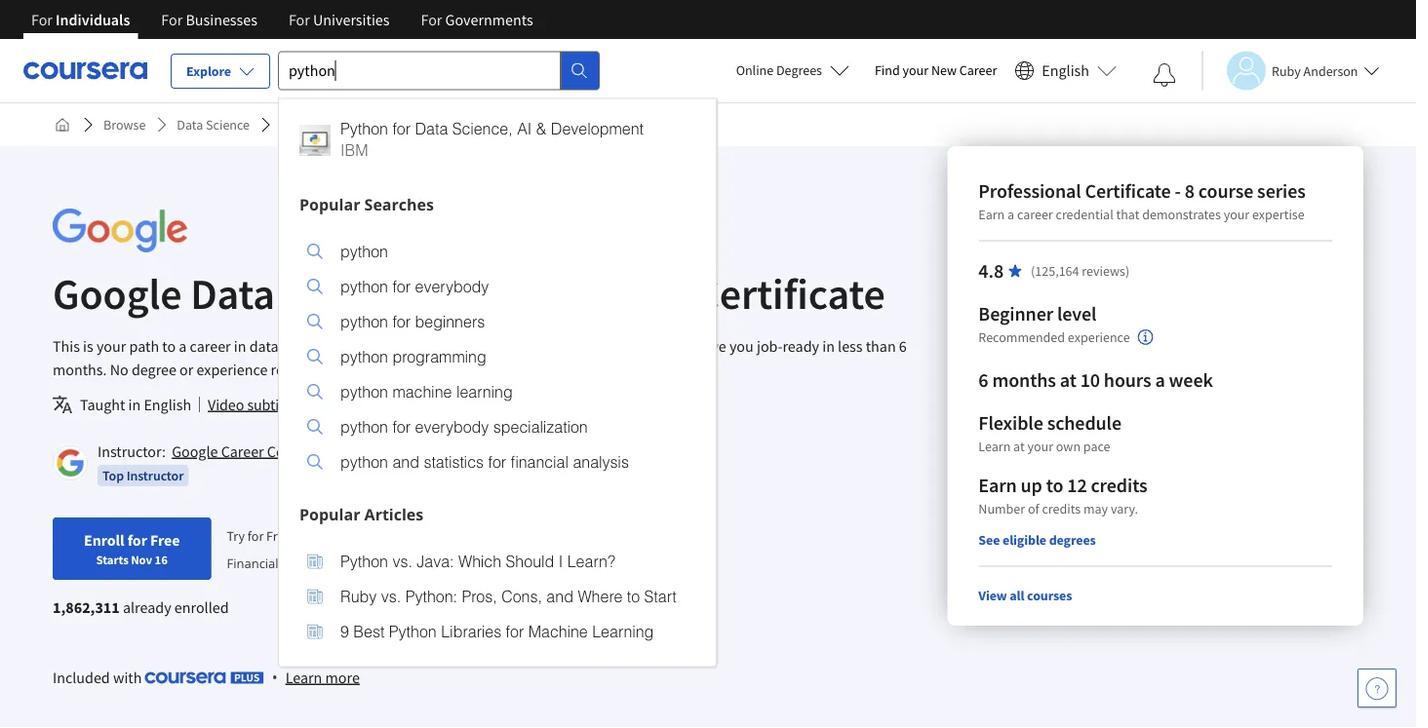 Task type: vqa. For each thing, say whether or not it's contained in the screenshot.
Solutions
no



Task type: locate. For each thing, give the bounding box(es) containing it.
for up nov
[[127, 531, 147, 550]]

python up analytics
[[340, 242, 388, 260]]

2 python from the top
[[340, 278, 388, 296]]

2 everybody from the top
[[415, 418, 489, 436]]

for down machine
[[393, 418, 411, 436]]

suggestion image image for python and statistics for financial analysis
[[307, 455, 323, 470]]

required.
[[271, 360, 330, 379]]

data inside "data science" link
[[177, 116, 203, 134]]

list box containing python vs. java: which should i learn?
[[279, 532, 716, 667]]

1 vertical spatial python
[[340, 553, 388, 571]]

0 horizontal spatial in
[[128, 395, 141, 415]]

available right aid
[[303, 554, 355, 572]]

at down flexible
[[1014, 438, 1025, 456]]

credits down earn up to 12 credits
[[1042, 500, 1081, 518]]

python
[[340, 242, 388, 260], [340, 278, 388, 296], [340, 313, 388, 331], [340, 348, 388, 366], [340, 383, 388, 401], [340, 418, 388, 436], [340, 453, 388, 471]]

your inside this is your path to a career in data analytics. in this program, you'll learn in-demand skills that will have you job-ready in less than 6 months. no degree or experience required.
[[97, 337, 126, 356]]

than
[[866, 337, 896, 356]]

google inside instructor: google career certificates top instructor
[[172, 442, 218, 461]]

4 for from the left
[[421, 10, 442, 29]]

1 horizontal spatial and
[[547, 588, 574, 606]]

1 vertical spatial vs.
[[381, 588, 401, 606]]

suggestion image image for 9 best python libraries for machine learning
[[307, 624, 323, 640]]

2 popular from the top
[[300, 504, 360, 525]]

2 vertical spatial python
[[389, 623, 437, 641]]

your left own
[[1028, 438, 1054, 456]]

in left 'data'
[[234, 337, 246, 356]]

0 vertical spatial career
[[960, 61, 997, 79]]

data
[[249, 337, 279, 356]]

online degrees
[[736, 61, 822, 79]]

1 vertical spatial that
[[639, 337, 666, 356]]

1 python from the top
[[340, 242, 388, 260]]

for down "ruby vs. python: pros, cons, and where to start"
[[506, 623, 524, 641]]

1 list box from the top
[[279, 222, 716, 497]]

your down course at top right
[[1224, 206, 1250, 223]]

6
[[899, 337, 907, 356], [979, 368, 989, 393]]

video subtitles available
[[208, 395, 363, 415]]

0 vertical spatial credits
[[1091, 474, 1148, 498]]

to inside try for free: enroll to start your 7-day full access free trial financial aid available
[[334, 528, 345, 545]]

data left science
[[177, 116, 203, 134]]

1 horizontal spatial in
[[234, 337, 246, 356]]

credits up "vary."
[[1091, 474, 1148, 498]]

career down video
[[221, 442, 264, 461]]

career right new
[[960, 61, 997, 79]]

1 vertical spatial ruby
[[340, 588, 377, 606]]

enrolled
[[174, 598, 229, 618]]

0 vertical spatial 6
[[899, 337, 907, 356]]

1 horizontal spatial enroll
[[297, 528, 331, 545]]

0 horizontal spatial a
[[179, 337, 187, 356]]

1 horizontal spatial certificate
[[1085, 179, 1171, 203]]

data inside python for data science, ai & development ibm
[[415, 120, 448, 138]]

(125,164
[[1031, 262, 1079, 280]]

1 horizontal spatial that
[[1117, 206, 1140, 223]]

start
[[348, 528, 374, 545]]

0 vertical spatial google
[[53, 266, 182, 320]]

up
[[1021, 474, 1043, 498]]

schedule
[[1047, 411, 1122, 436]]

2 horizontal spatial a
[[1156, 368, 1166, 393]]

1 horizontal spatial professional
[[979, 179, 1082, 203]]

nov
[[131, 552, 152, 568]]

ruby anderson button
[[1202, 51, 1380, 90]]

1 vertical spatial certificate
[[695, 266, 886, 320]]

career left credential
[[1017, 206, 1053, 223]]

information about difficulty level pre-requisites. image
[[1138, 330, 1154, 345]]

1 vertical spatial career
[[190, 337, 231, 356]]

course
[[1199, 179, 1254, 203]]

python down python:
[[389, 623, 437, 641]]

career
[[960, 61, 997, 79], [221, 442, 264, 461]]

your left 7-
[[377, 528, 403, 545]]

1 vertical spatial career
[[221, 442, 264, 461]]

that right credential
[[1117, 206, 1140, 223]]

python up this
[[340, 313, 388, 331]]

a for this is your path to a career in data analytics. in this program, you'll learn in-demand skills that will have you job-ready in less than 6 months. no degree or experience required.
[[179, 337, 187, 356]]

1 horizontal spatial at
[[1060, 368, 1077, 393]]

1 everybody from the top
[[415, 278, 489, 296]]

and
[[393, 453, 419, 471], [547, 588, 574, 606]]

0 horizontal spatial that
[[639, 337, 666, 356]]

financial
[[511, 453, 569, 471]]

list box containing python
[[279, 222, 716, 497]]

anderson
[[1304, 62, 1358, 80]]

that
[[1117, 206, 1140, 223], [639, 337, 666, 356]]

reviews)
[[1082, 262, 1130, 280]]

0 vertical spatial experience
[[1068, 329, 1130, 347]]

6 inside this is your path to a career in data analytics. in this program, you'll learn in-demand skills that will have you job-ready in less than 6 months. no degree or experience required.
[[899, 337, 907, 356]]

credits
[[1091, 474, 1148, 498], [1042, 500, 1081, 518]]

0 vertical spatial english
[[1042, 61, 1090, 80]]

everybody up statistics
[[415, 418, 489, 436]]

python for everybody specialization
[[340, 418, 588, 436]]

experience inside this is your path to a career in data analytics. in this program, you'll learn in-demand skills that will have you job-ready in less than 6 months. no degree or experience required.
[[197, 360, 268, 379]]

python down start
[[340, 553, 388, 571]]

enroll right free:
[[297, 528, 331, 545]]

1,862,311 already enrolled
[[53, 598, 229, 618]]

1 vertical spatial credits
[[1042, 500, 1081, 518]]

0 vertical spatial that
[[1117, 206, 1140, 223]]

for for enroll for free starts nov 16
[[127, 531, 147, 550]]

1 vertical spatial everybody
[[415, 418, 489, 436]]

try for free: enroll to start your 7-day full access free trial financial aid available
[[227, 528, 549, 572]]

data science link
[[169, 107, 258, 142]]

analysis
[[310, 116, 357, 134]]

for for python for everybody
[[393, 278, 411, 296]]

months
[[993, 368, 1056, 393]]

and left statistics
[[393, 453, 419, 471]]

2 list box from the top
[[279, 532, 716, 667]]

ruby up the best
[[340, 588, 377, 606]]

0 vertical spatial python
[[340, 120, 388, 138]]

access
[[461, 528, 498, 545]]

0 vertical spatial list box
[[279, 222, 716, 497]]

where
[[578, 588, 623, 606]]

data left science,
[[415, 120, 448, 138]]

6 right than
[[899, 337, 907, 356]]

9 best python libraries for machine learning
[[340, 623, 654, 641]]

3 for from the left
[[289, 10, 310, 29]]

a up or on the left
[[179, 337, 187, 356]]

python up popular articles
[[340, 453, 388, 471]]

1 vertical spatial earn
[[979, 474, 1017, 498]]

skills
[[604, 337, 636, 356]]

0 vertical spatial everybody
[[415, 278, 489, 296]]

your inside try for free: enroll to start your 7-day full access free trial financial aid available
[[377, 528, 403, 545]]

0 vertical spatial a
[[1008, 206, 1015, 223]]

for
[[31, 10, 53, 29], [161, 10, 183, 29], [289, 10, 310, 29], [421, 10, 442, 29]]

1 vertical spatial google
[[172, 442, 218, 461]]

demonstrates
[[1143, 206, 1221, 223]]

0 horizontal spatial career
[[190, 337, 231, 356]]

data analysis
[[281, 116, 357, 134]]

python down this
[[340, 383, 388, 401]]

professional inside professional certificate - 8 course series earn a career credential that demonstrates your expertise
[[979, 179, 1082, 203]]

a inside this is your path to a career in data analytics. in this program, you'll learn in-demand skills that will have you job-ready in less than 6 months. no degree or experience required.
[[179, 337, 187, 356]]

your right the is
[[97, 337, 126, 356]]

learn down flexible
[[979, 438, 1011, 456]]

try
[[227, 528, 245, 545]]

for right try at the bottom of the page
[[248, 528, 264, 545]]

a left credential
[[1008, 206, 1015, 223]]

1 vertical spatial learn
[[286, 668, 322, 688]]

english inside button
[[1042, 61, 1090, 80]]

0 vertical spatial earn
[[979, 206, 1005, 223]]

free:
[[266, 528, 294, 545]]

for for businesses
[[161, 10, 183, 29]]

your inside professional certificate - 8 course series earn a career credential that demonstrates your expertise
[[1224, 206, 1250, 223]]

number
[[979, 500, 1025, 518]]

enroll up "starts"
[[84, 531, 124, 550]]

0 horizontal spatial credits
[[1042, 500, 1081, 518]]

for up python for beginners
[[393, 278, 411, 296]]

help center image
[[1366, 677, 1389, 700]]

a for 6 months at 10 hours a week
[[1156, 368, 1166, 393]]

learning
[[456, 383, 513, 401]]

0 horizontal spatial english
[[144, 395, 191, 415]]

python for everybody
[[340, 278, 489, 296]]

0 vertical spatial certificate
[[1085, 179, 1171, 203]]

2 horizontal spatial in
[[823, 337, 835, 356]]

list box
[[279, 222, 716, 497], [279, 532, 716, 667]]

learn
[[492, 337, 526, 356]]

for universities
[[289, 10, 390, 29]]

list box for popular articles
[[279, 532, 716, 667]]

coursera image
[[23, 55, 147, 86]]

1 vertical spatial 6
[[979, 368, 989, 393]]

0 horizontal spatial enroll
[[84, 531, 124, 550]]

and down i
[[547, 588, 574, 606]]

6 left months
[[979, 368, 989, 393]]

learn inside • learn more
[[286, 668, 322, 688]]

browse
[[103, 116, 146, 134]]

10
[[1081, 368, 1100, 393]]

1 horizontal spatial english
[[1042, 61, 1090, 80]]

1 horizontal spatial credits
[[1091, 474, 1148, 498]]

everybody for python for everybody
[[415, 278, 489, 296]]

2 vertical spatial a
[[1156, 368, 1166, 393]]

in left the less at top right
[[823, 337, 835, 356]]

for up program,
[[393, 313, 411, 331]]

earn inside professional certificate - 8 course series earn a career credential that demonstrates your expertise
[[979, 206, 1005, 223]]

earn up 4.8
[[979, 206, 1005, 223]]

data left analysis
[[281, 116, 307, 134]]

0 horizontal spatial experience
[[197, 360, 268, 379]]

suggestion image image
[[300, 125, 331, 156], [307, 244, 323, 259], [307, 279, 323, 295], [307, 314, 323, 330], [307, 349, 323, 365], [307, 384, 323, 400], [307, 419, 323, 435], [307, 455, 323, 470], [307, 554, 323, 570], [307, 589, 323, 605], [307, 624, 323, 640]]

popular
[[300, 194, 360, 215], [300, 504, 360, 525]]

python for python for everybody specialization
[[340, 418, 388, 436]]

vs. down 7-
[[393, 553, 413, 571]]

for left universities
[[289, 10, 310, 29]]

0 horizontal spatial 6
[[899, 337, 907, 356]]

a
[[1008, 206, 1015, 223], [179, 337, 187, 356], [1156, 368, 1166, 393]]

google up path
[[53, 266, 182, 320]]

vs. left python:
[[381, 588, 401, 606]]

1 horizontal spatial career
[[1017, 206, 1053, 223]]

data inside data analysis 'link'
[[281, 116, 307, 134]]

a left week
[[1156, 368, 1166, 393]]

that left the will
[[639, 337, 666, 356]]

1 horizontal spatial a
[[1008, 206, 1015, 223]]

machine
[[528, 623, 588, 641]]

0 vertical spatial learn
[[979, 438, 1011, 456]]

-
[[1175, 179, 1181, 203]]

1 horizontal spatial ruby
[[1272, 62, 1301, 80]]

everybody for python for everybody specialization
[[415, 418, 489, 436]]

3 python from the top
[[340, 313, 388, 331]]

coursera plus image
[[145, 673, 264, 684]]

earn up number
[[979, 474, 1017, 498]]

1 vertical spatial list box
[[279, 532, 716, 667]]

ruby left anderson
[[1272, 62, 1301, 80]]

at left 10
[[1060, 368, 1077, 393]]

2 for from the left
[[161, 10, 183, 29]]

professional up credential
[[979, 179, 1082, 203]]

for for individuals
[[31, 10, 53, 29]]

1 vertical spatial at
[[1014, 438, 1025, 456]]

experience up video
[[197, 360, 268, 379]]

certificate up credential
[[1085, 179, 1171, 203]]

professional up demand
[[459, 266, 687, 320]]

0 vertical spatial career
[[1017, 206, 1053, 223]]

7 python from the top
[[340, 453, 388, 471]]

1 for from the left
[[31, 10, 53, 29]]

everybody up beginners
[[415, 278, 489, 296]]

google up instructor
[[172, 442, 218, 461]]

career inside this is your path to a career in data analytics. in this program, you'll learn in-demand skills that will have you job-ready in less than 6 months. no degree or experience required.
[[190, 337, 231, 356]]

list box for popular searches
[[279, 222, 716, 497]]

in right taught
[[128, 395, 141, 415]]

ruby inside dropdown button
[[1272, 62, 1301, 80]]

expertise
[[1253, 206, 1305, 223]]

0 horizontal spatial certificate
[[695, 266, 886, 320]]

certificate
[[1085, 179, 1171, 203], [695, 266, 886, 320]]

experience down 'level' on the top
[[1068, 329, 1130, 347]]

for for python for everybody specialization
[[393, 418, 411, 436]]

python up the certificates
[[340, 418, 388, 436]]

0 vertical spatial and
[[393, 453, 419, 471]]

google career certificates link
[[172, 442, 341, 461]]

0 vertical spatial at
[[1060, 368, 1077, 393]]

see
[[979, 532, 1000, 549]]

0 horizontal spatial learn
[[286, 668, 322, 688]]

python inside python for data science, ai & development ibm
[[340, 120, 388, 138]]

1 horizontal spatial career
[[960, 61, 997, 79]]

None search field
[[278, 51, 717, 668]]

statistics
[[424, 453, 484, 471]]

python for python programming
[[340, 348, 388, 366]]

1 earn from the top
[[979, 206, 1005, 223]]

available down required. at the left of page
[[305, 395, 363, 415]]

0 horizontal spatial career
[[221, 442, 264, 461]]

1 vertical spatial a
[[179, 337, 187, 356]]

machine
[[393, 383, 452, 401]]

searches
[[364, 194, 434, 215]]

python left program,
[[340, 348, 388, 366]]

day
[[416, 528, 437, 545]]

learn inside flexible schedule learn at your own pace
[[979, 438, 1011, 456]]

1 horizontal spatial 6
[[979, 368, 989, 393]]

courses
[[1027, 587, 1073, 605]]

python up python for beginners
[[340, 278, 388, 296]]

0 vertical spatial available
[[305, 395, 363, 415]]

0 horizontal spatial ruby
[[340, 588, 377, 606]]

for inside enroll for free starts nov 16
[[127, 531, 147, 550]]

for inside python for data science, ai & development ibm
[[393, 120, 411, 138]]

1 popular from the top
[[300, 194, 360, 215]]

5 python from the top
[[340, 383, 388, 401]]

popular down ibm
[[300, 194, 360, 215]]

1 horizontal spatial learn
[[979, 438, 1011, 456]]

6 python from the top
[[340, 418, 388, 436]]

for left individuals
[[31, 10, 53, 29]]

science,
[[452, 120, 513, 138]]

1 vertical spatial experience
[[197, 360, 268, 379]]

for left businesses
[[161, 10, 183, 29]]

9
[[340, 623, 349, 641]]

ruby anderson
[[1272, 62, 1358, 80]]

for for python for data science, ai & development ibm
[[393, 120, 411, 138]]

path
[[129, 337, 159, 356]]

beginners
[[415, 313, 485, 331]]

for down what do you want to learn? text box
[[393, 120, 411, 138]]

0 vertical spatial vs.
[[393, 553, 413, 571]]

python for python machine learning
[[340, 383, 388, 401]]

0 horizontal spatial and
[[393, 453, 419, 471]]

suggestion image image for ruby vs. python: pros, cons, and where to start
[[307, 589, 323, 605]]

your
[[903, 61, 929, 79], [1224, 206, 1250, 223], [97, 337, 126, 356], [1028, 438, 1054, 456], [377, 528, 403, 545]]

recommended experience
[[979, 329, 1130, 347]]

1 vertical spatial available
[[303, 554, 355, 572]]

0 horizontal spatial professional
[[459, 266, 687, 320]]

0 vertical spatial professional
[[979, 179, 1082, 203]]

1 vertical spatial english
[[144, 395, 191, 415]]

for up what do you want to learn? text box
[[421, 10, 442, 29]]

4 python from the top
[[340, 348, 388, 366]]

english
[[1042, 61, 1090, 80], [144, 395, 191, 415]]

degrees
[[1049, 532, 1096, 549]]

0 horizontal spatial at
[[1014, 438, 1025, 456]]

have
[[695, 337, 727, 356]]

data analysis link
[[273, 107, 364, 142]]

suggestion image image for python for everybody
[[307, 279, 323, 295]]

certificate inside professional certificate - 8 course series earn a career credential that demonstrates your expertise
[[1085, 179, 1171, 203]]

1 vertical spatial popular
[[300, 504, 360, 525]]

suggestion image image for python for beginners
[[307, 314, 323, 330]]

popular up start
[[300, 504, 360, 525]]

you'll
[[453, 337, 489, 356]]

certificate up ready
[[695, 266, 886, 320]]

months.
[[53, 360, 107, 379]]

analytics
[[284, 266, 451, 320]]

experience
[[1068, 329, 1130, 347], [197, 360, 268, 379]]

demand
[[546, 337, 600, 356]]

career up or on the left
[[190, 337, 231, 356]]

0 vertical spatial popular
[[300, 194, 360, 215]]

ruby inside list box
[[340, 588, 377, 606]]

python up ibm
[[340, 120, 388, 138]]

ruby for ruby vs. python: pros, cons, and where to start
[[340, 588, 377, 606]]

What do you want to learn? text field
[[278, 51, 561, 90]]

for inside try for free: enroll to start your 7-day full access free trial financial aid available
[[248, 528, 264, 545]]

certificates
[[267, 442, 341, 461]]

0 vertical spatial ruby
[[1272, 62, 1301, 80]]

you
[[730, 337, 754, 356]]

learn right •
[[286, 668, 322, 688]]

vs.
[[393, 553, 413, 571], [381, 588, 401, 606]]



Task type: describe. For each thing, give the bounding box(es) containing it.
banner navigation
[[16, 0, 549, 39]]

google image
[[53, 209, 187, 253]]

taught
[[80, 395, 125, 415]]

python for python and statistics for financial analysis
[[340, 453, 388, 471]]

will
[[669, 337, 692, 356]]

start
[[644, 588, 677, 606]]

which
[[458, 553, 502, 571]]

for for python for beginners
[[393, 313, 411, 331]]

new
[[932, 61, 957, 79]]

english button
[[1007, 39, 1125, 102]]

your right find
[[903, 61, 929, 79]]

for for universities
[[289, 10, 310, 29]]

python for data science, ai & development ibm
[[340, 120, 644, 160]]

• learn more
[[272, 667, 360, 688]]

python for python for beginners
[[340, 313, 388, 331]]

analysis
[[573, 453, 629, 471]]

level
[[1057, 302, 1097, 326]]

popular for popular articles
[[300, 504, 360, 525]]

suggestion image image for python vs. java: which should i learn?
[[307, 554, 323, 570]]

none search field containing popular searches
[[278, 51, 717, 668]]

degree
[[132, 360, 176, 379]]

this
[[363, 337, 387, 356]]

at inside flexible schedule learn at your own pace
[[1014, 438, 1025, 456]]

learn more link
[[286, 666, 360, 690]]

that inside professional certificate - 8 course series earn a career credential that demonstrates your expertise
[[1117, 206, 1140, 223]]

instructor:
[[98, 442, 166, 461]]

python vs. java: which should i learn?
[[340, 553, 616, 571]]

&
[[536, 120, 547, 138]]

ibm
[[340, 141, 368, 160]]

suggestion image image for python for everybody specialization
[[307, 419, 323, 435]]

12
[[1068, 474, 1087, 498]]

view
[[979, 587, 1007, 605]]

career inside instructor: google career certificates top instructor
[[221, 442, 264, 461]]

for for governments
[[421, 10, 442, 29]]

google data analytics professional certificate
[[53, 266, 886, 320]]

browse link
[[96, 107, 154, 142]]

1 vertical spatial and
[[547, 588, 574, 606]]

python for python vs. java: which should i learn?
[[340, 553, 388, 571]]

16
[[155, 552, 168, 568]]

individuals
[[56, 10, 130, 29]]

7-
[[405, 528, 416, 545]]

see eligible degrees button
[[979, 531, 1096, 550]]

online degrees button
[[721, 49, 865, 92]]

ruby vs. python: pros, cons, and where to start
[[340, 588, 677, 606]]

for individuals
[[31, 10, 130, 29]]

is
[[83, 337, 93, 356]]

show notifications image
[[1153, 63, 1177, 87]]

free
[[501, 528, 523, 545]]

popular for popular searches
[[300, 194, 360, 215]]

included
[[53, 668, 110, 688]]

job-
[[757, 337, 783, 356]]

series
[[1258, 179, 1306, 203]]

beginner
[[979, 302, 1054, 326]]

available inside button
[[305, 395, 363, 415]]

for businesses
[[161, 10, 257, 29]]

enroll for free starts nov 16
[[84, 531, 180, 568]]

already
[[123, 598, 171, 618]]

available inside try for free: enroll to start your 7-day full access free trial financial aid available
[[303, 554, 355, 572]]

suggestion image image for python programming
[[307, 349, 323, 365]]

with
[[113, 668, 142, 688]]

own
[[1056, 438, 1081, 456]]

that inside this is your path to a career in data analytics. in this program, you'll learn in-demand skills that will have you job-ready in less than 6 months. no degree or experience required.
[[639, 337, 666, 356]]

subtitles
[[247, 395, 302, 415]]

1 vertical spatial professional
[[459, 266, 687, 320]]

career inside professional certificate - 8 course series earn a career credential that demonstrates your expertise
[[1017, 206, 1053, 223]]

for left 'financial'
[[488, 453, 506, 471]]

python for python for data science, ai & development ibm
[[340, 120, 388, 138]]

ai
[[517, 120, 532, 138]]

2 earn from the top
[[979, 474, 1017, 498]]

to inside list box
[[627, 588, 640, 606]]

week
[[1169, 368, 1213, 393]]

specialization
[[493, 418, 588, 436]]

your inside flexible schedule learn at your own pace
[[1028, 438, 1054, 456]]

8
[[1185, 179, 1195, 203]]

starts
[[96, 552, 128, 568]]

full
[[440, 528, 458, 545]]

data up 'data'
[[190, 266, 275, 320]]

in-
[[529, 337, 546, 356]]

1 horizontal spatial experience
[[1068, 329, 1130, 347]]

for governments
[[421, 10, 533, 29]]

i
[[559, 553, 563, 571]]

aid
[[282, 554, 300, 572]]

video
[[208, 395, 244, 415]]

google career certificates image
[[56, 449, 85, 478]]

best
[[354, 623, 385, 641]]

suggestion image image for python
[[307, 244, 323, 259]]

enroll inside enroll for free starts nov 16
[[84, 531, 124, 550]]

universities
[[313, 10, 390, 29]]

enroll inside try for free: enroll to start your 7-day full access free trial financial aid available
[[297, 528, 331, 545]]

financial aid available button
[[227, 554, 355, 572]]

python for python
[[340, 242, 388, 260]]

view all courses link
[[979, 587, 1073, 605]]

top
[[102, 467, 124, 485]]

see eligible degrees
[[979, 532, 1096, 549]]

degrees
[[777, 61, 822, 79]]

(125,164 reviews)
[[1031, 262, 1130, 280]]

for for try for free: enroll to start your 7-day full access free trial financial aid available
[[248, 528, 264, 545]]

python for python for everybody
[[340, 278, 388, 296]]

ruby for ruby anderson
[[1272, 62, 1301, 80]]

home image
[[55, 117, 70, 133]]

number of credits may vary.
[[979, 500, 1138, 518]]

this is your path to a career in data analytics. in this program, you'll learn in-demand skills that will have you job-ready in less than 6 months. no degree or experience required.
[[53, 337, 907, 379]]

•
[[272, 667, 278, 688]]

credential
[[1056, 206, 1114, 223]]

in
[[347, 337, 360, 356]]

autocomplete results list box
[[278, 98, 717, 668]]

program,
[[390, 337, 450, 356]]

java:
[[417, 553, 454, 571]]

programming
[[393, 348, 487, 366]]

vs. for ruby
[[381, 588, 401, 606]]

suggestion image image for python machine learning
[[307, 384, 323, 400]]

instructor
[[126, 467, 184, 485]]

businesses
[[186, 10, 257, 29]]

libraries
[[441, 623, 502, 641]]

a inside professional certificate - 8 course series earn a career credential that demonstrates your expertise
[[1008, 206, 1015, 223]]

professional certificate - 8 course series earn a career credential that demonstrates your expertise
[[979, 179, 1306, 223]]

python programming
[[340, 348, 487, 366]]

to inside this is your path to a career in data analytics. in this program, you'll learn in-demand skills that will have you job-ready in less than 6 months. no degree or experience required.
[[162, 337, 176, 356]]

pace
[[1084, 438, 1111, 456]]

earn up to 12 credits
[[979, 474, 1148, 498]]

explore
[[186, 62, 231, 80]]

vs. for python
[[393, 553, 413, 571]]

video subtitles available button
[[208, 393, 363, 417]]



